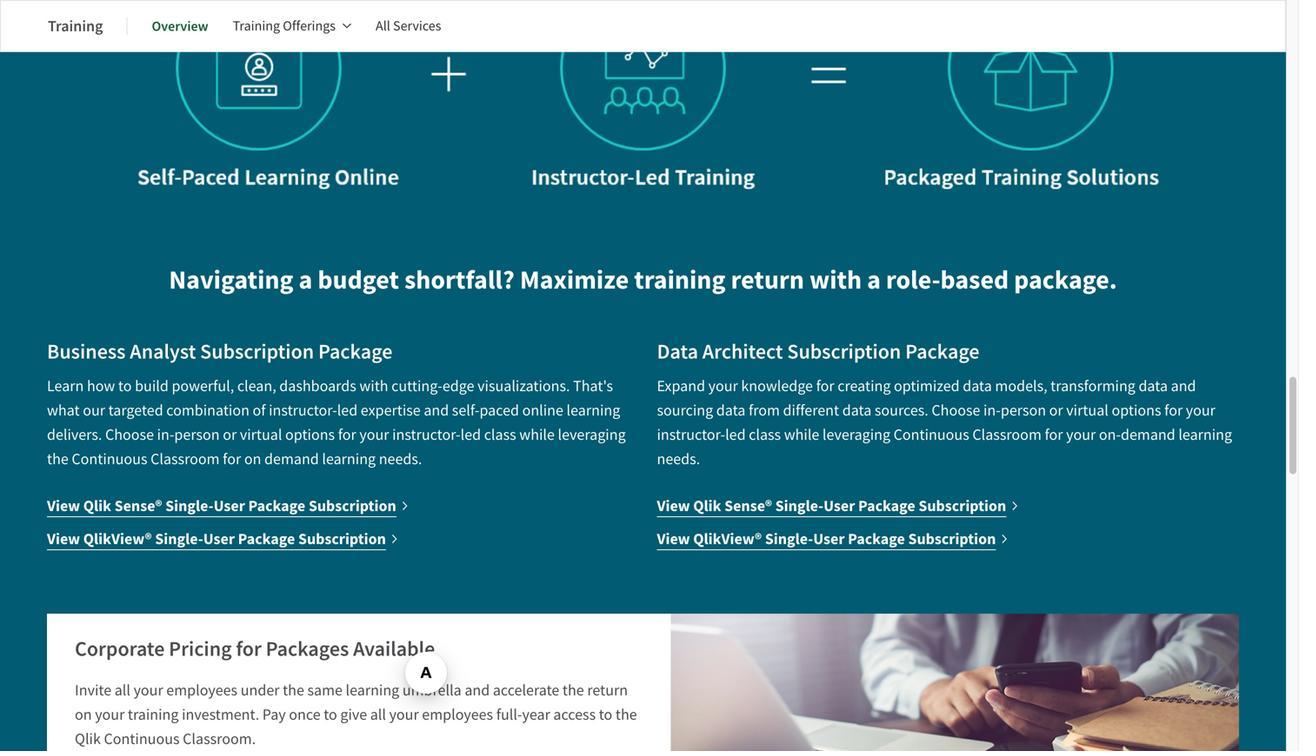 Task type: vqa. For each thing, say whether or not it's contained in the screenshot.
rightmost on
yes



Task type: describe. For each thing, give the bounding box(es) containing it.
class inside learn how to build powerful, clean, dashboards with cutting-edge visualizations. that's what our targeted combination of instructor-led expertise and self-paced online learning delivers. choose in-person or virtual options for your instructor-led class while leveraging the continuous classroom for on demand learning needs.
[[484, 425, 517, 445]]

full-
[[497, 705, 522, 725]]

how
[[87, 376, 115, 396]]

view qlik sense® single-user package subscription link for analyst
[[47, 494, 410, 518]]

and inside learn how to build powerful, clean, dashboards with cutting-edge visualizations. that's what our targeted combination of instructor-led expertise and self-paced online learning delivers. choose in-person or virtual options for your instructor-led class while leveraging the continuous classroom for on demand learning needs.
[[424, 401, 449, 421]]

package.
[[1015, 262, 1118, 297]]

sense® for analyst
[[115, 496, 162, 517]]

role-
[[887, 262, 941, 297]]

that's
[[573, 376, 613, 396]]

needs. inside expand your knowledge for creating optimized data models, transforming data and sourcing data from different data sources. choose in-person or virtual options for your instructor-led class while leveraging continuous classroom for your on-demand learning needs.
[[657, 449, 701, 469]]

choose inside expand your knowledge for creating optimized data models, transforming data and sourcing data from different data sources. choose in-person or virtual options for your instructor-led class while leveraging continuous classroom for your on-demand learning needs.
[[932, 401, 981, 421]]

targeted
[[108, 401, 163, 421]]

overview link
[[152, 5, 208, 47]]

corporate
[[75, 636, 165, 663]]

visualizations.
[[478, 376, 570, 396]]

all services link
[[376, 5, 442, 47]]

1 horizontal spatial to
[[324, 705, 337, 725]]

expand your knowledge for creating optimized data models, transforming data and sourcing data from different data sources. choose in-person or virtual options for your instructor-led class while leveraging continuous classroom for your on-demand learning needs.
[[657, 376, 1233, 469]]

your inside learn how to build powerful, clean, dashboards with cutting-edge visualizations. that's what our targeted combination of instructor-led expertise and self-paced online learning delivers. choose in-person or virtual options for your instructor-led class while leveraging the continuous classroom for on demand learning needs.
[[360, 425, 389, 445]]

and inside "invite all your employees under the same learning umbrella and accelerate the return on your training investment. pay once to give all your employees full-year access to the qlik continuous classroom."
[[465, 681, 490, 701]]

learn
[[47, 376, 84, 396]]

sources.
[[875, 401, 929, 421]]

expand
[[657, 376, 706, 396]]

in- inside learn how to build powerful, clean, dashboards with cutting-edge visualizations. that's what our targeted combination of instructor-led expertise and self-paced online learning delivers. choose in-person or virtual options for your instructor-led class while leveraging the continuous classroom for on demand learning needs.
[[157, 425, 174, 445]]

once
[[289, 705, 321, 725]]

different
[[784, 401, 840, 421]]

expertise
[[361, 401, 421, 421]]

learning inside expand your knowledge for creating optimized data models, transforming data and sourcing data from different data sources. choose in-person or virtual options for your instructor-led class while leveraging continuous classroom for your on-demand learning needs.
[[1179, 425, 1233, 445]]

navigating a budget shortfall? maximize training return with a role-based package.
[[169, 262, 1118, 297]]

0 vertical spatial all
[[115, 681, 130, 701]]

qlik for business
[[83, 496, 111, 517]]

training for training
[[48, 16, 103, 37]]

0 horizontal spatial instructor-
[[269, 401, 337, 421]]

qlikview® for architect
[[694, 529, 762, 550]]

view qlikview® single-user package subscription link for architect
[[657, 527, 1010, 552]]

view qlikview® single-user package subscription for architect
[[657, 529, 997, 550]]

1 horizontal spatial led
[[461, 425, 481, 445]]

based
[[941, 262, 1009, 297]]

demand inside expand your knowledge for creating optimized data models, transforming data and sourcing data from different data sources. choose in-person or virtual options for your instructor-led class while leveraging continuous classroom for your on-demand learning needs.
[[1122, 425, 1176, 445]]

cutting-
[[392, 376, 443, 396]]

continuous for corporate pricing for packages available
[[104, 729, 180, 749]]

and inside expand your knowledge for creating optimized data models, transforming data and sourcing data from different data sources. choose in-person or virtual options for your instructor-led class while leveraging continuous classroom for your on-demand learning needs.
[[1172, 376, 1197, 396]]

data right transforming
[[1139, 376, 1169, 396]]

build
[[135, 376, 169, 396]]

data left models,
[[963, 376, 993, 396]]

invite all your employees under the same learning umbrella and accelerate the return on your training investment. pay once to give all your employees full-year access to the qlik continuous classroom.
[[75, 681, 638, 749]]

view qlikview® single-user package subscription for analyst
[[47, 529, 386, 550]]

navigating
[[169, 262, 294, 297]]

the up 'access'
[[563, 681, 584, 701]]

services
[[393, 17, 442, 35]]

optimized
[[894, 376, 960, 396]]

needs. inside learn how to build powerful, clean, dashboards with cutting-edge visualizations. that's what our targeted combination of instructor-led expertise and self-paced online learning delivers. choose in-person or virtual options for your instructor-led class while leveraging the continuous classroom for on demand learning needs.
[[379, 449, 422, 469]]

access
[[554, 705, 596, 725]]

class inside expand your knowledge for creating optimized data models, transforming data and sourcing data from different data sources. choose in-person or virtual options for your instructor-led class while leveraging continuous classroom for your on-demand learning needs.
[[749, 425, 781, 445]]

dashboards
[[280, 376, 357, 396]]

with for a
[[810, 262, 862, 297]]

on inside learn how to build powerful, clean, dashboards with cutting-edge visualizations. that's what our targeted combination of instructor-led expertise and self-paced online learning delivers. choose in-person or virtual options for your instructor-led class while leveraging the continuous classroom for on demand learning needs.
[[244, 449, 261, 469]]

training for training offerings
[[233, 17, 280, 35]]

view qlik sense® single-user package subscription for analyst
[[47, 496, 397, 517]]

business
[[47, 338, 126, 366]]

virtual inside expand your knowledge for creating optimized data models, transforming data and sourcing data from different data sources. choose in-person or virtual options for your instructor-led class while leveraging continuous classroom for your on-demand learning needs.
[[1067, 401, 1109, 421]]

continuous inside learn how to build powerful, clean, dashboards with cutting-edge visualizations. that's what our targeted combination of instructor-led expertise and self-paced online learning delivers. choose in-person or virtual options for your instructor-led class while leveraging the continuous classroom for on demand learning needs.
[[72, 449, 147, 469]]

while inside expand your knowledge for creating optimized data models, transforming data and sourcing data from different data sources. choose in-person or virtual options for your instructor-led class while leveraging continuous classroom for your on-demand learning needs.
[[785, 425, 820, 445]]

view qlikview® single-user package subscription link for analyst
[[47, 527, 399, 552]]

1 horizontal spatial instructor-
[[392, 425, 461, 445]]

all
[[376, 17, 391, 35]]

budget
[[318, 262, 399, 297]]

transforming
[[1051, 376, 1136, 396]]

on-
[[1100, 425, 1122, 445]]

training inside "invite all your employees under the same learning umbrella and accelerate the return on your training investment. pay once to give all your employees full-year access to the qlik continuous classroom."
[[128, 705, 179, 725]]

data down creating
[[843, 401, 872, 421]]

packages
[[266, 636, 349, 663]]

1 horizontal spatial training
[[634, 262, 726, 297]]

the inside learn how to build powerful, clean, dashboards with cutting-edge visualizations. that's what our targeted combination of instructor-led expertise and self-paced online learning delivers. choose in-person or virtual options for your instructor-led class while leveraging the continuous classroom for on demand learning needs.
[[47, 449, 69, 469]]

models,
[[996, 376, 1048, 396]]

on inside "invite all your employees under the same learning umbrella and accelerate the return on your training investment. pay once to give all your employees full-year access to the qlik continuous classroom."
[[75, 705, 92, 725]]

0 horizontal spatial led
[[337, 401, 358, 421]]

under
[[241, 681, 280, 701]]

give
[[341, 705, 367, 725]]

virtual inside learn how to build powerful, clean, dashboards with cutting-edge visualizations. that's what our targeted combination of instructor-led expertise and self-paced online learning delivers. choose in-person or virtual options for your instructor-led class while leveraging the continuous classroom for on demand learning needs.
[[240, 425, 282, 445]]

leveraging inside expand your knowledge for creating optimized data models, transforming data and sourcing data from different data sources. choose in-person or virtual options for your instructor-led class while leveraging continuous classroom for your on-demand learning needs.
[[823, 425, 891, 445]]

clean,
[[237, 376, 276, 396]]

of
[[253, 401, 266, 421]]



Task type: locate. For each thing, give the bounding box(es) containing it.
continuous for data architect subscription package
[[894, 425, 970, 445]]

to
[[118, 376, 132, 396], [324, 705, 337, 725], [599, 705, 613, 725]]

1 a from the left
[[299, 262, 313, 297]]

0 horizontal spatial training
[[128, 705, 179, 725]]

training offerings
[[233, 17, 336, 35]]

qlikview® for analyst
[[83, 529, 152, 550]]

our
[[83, 401, 105, 421]]

qlik inside "invite all your employees under the same learning umbrella and accelerate the return on your training investment. pay once to give all your employees full-year access to the qlik continuous classroom."
[[75, 729, 101, 749]]

view qlik sense® single-user package subscription link for architect
[[657, 494, 1020, 518]]

leveraging inside learn how to build powerful, clean, dashboards with cutting-edge visualizations. that's what our targeted combination of instructor-led expertise and self-paced online learning delivers. choose in-person or virtual options for your instructor-led class while leveraging the continuous classroom for on demand learning needs.
[[558, 425, 626, 445]]

to inside learn how to build powerful, clean, dashboards with cutting-edge visualizations. that's what our targeted combination of instructor-led expertise and self-paced online learning delivers. choose in-person or virtual options for your instructor-led class while leveraging the continuous classroom for on demand learning needs.
[[118, 376, 132, 396]]

1 horizontal spatial choose
[[932, 401, 981, 421]]

online
[[523, 401, 564, 421]]

led inside expand your knowledge for creating optimized data models, transforming data and sourcing data from different data sources. choose in-person or virtual options for your instructor-led class while leveraging continuous classroom for your on-demand learning needs.
[[726, 425, 746, 445]]

choose inside learn how to build powerful, clean, dashboards with cutting-edge visualizations. that's what our targeted combination of instructor-led expertise and self-paced online learning delivers. choose in-person or virtual options for your instructor-led class while leveraging the continuous classroom for on demand learning needs.
[[105, 425, 154, 445]]

pricing
[[169, 636, 232, 663]]

2 view qlik sense® single-user package subscription from the left
[[657, 496, 1007, 517]]

return inside "invite all your employees under the same learning umbrella and accelerate the return on your training investment. pay once to give all your employees full-year access to the qlik continuous classroom."
[[588, 681, 628, 701]]

1 horizontal spatial and
[[465, 681, 490, 701]]

1 horizontal spatial on
[[244, 449, 261, 469]]

person
[[1001, 401, 1047, 421], [174, 425, 220, 445]]

0 horizontal spatial virtual
[[240, 425, 282, 445]]

0 horizontal spatial options
[[285, 425, 335, 445]]

needs. down expertise
[[379, 449, 422, 469]]

1 vertical spatial person
[[174, 425, 220, 445]]

needs.
[[379, 449, 422, 469], [657, 449, 701, 469]]

1 horizontal spatial qlikview®
[[694, 529, 762, 550]]

continuous inside expand your knowledge for creating optimized data models, transforming data and sourcing data from different data sources. choose in-person or virtual options for your instructor-led class while leveraging continuous classroom for your on-demand learning needs.
[[894, 425, 970, 445]]

continuous down sources.
[[894, 425, 970, 445]]

maximize
[[520, 262, 629, 297]]

qlikview®
[[83, 529, 152, 550], [694, 529, 762, 550]]

0 horizontal spatial while
[[520, 425, 555, 445]]

or down combination
[[223, 425, 237, 445]]

delivers.
[[47, 425, 102, 445]]

combination
[[166, 401, 250, 421]]

1 horizontal spatial view qlik sense® single-user package subscription
[[657, 496, 1007, 517]]

1 vertical spatial return
[[588, 681, 628, 701]]

2 leveraging from the left
[[823, 425, 891, 445]]

view qlikview® single-user package subscription link
[[47, 527, 399, 552], [657, 527, 1010, 552]]

options inside expand your knowledge for creating optimized data models, transforming data and sourcing data from different data sources. choose in-person or virtual options for your instructor-led class while leveraging continuous classroom for your on-demand learning needs.
[[1112, 401, 1162, 421]]

invite
[[75, 681, 111, 701]]

0 vertical spatial or
[[1050, 401, 1064, 421]]

2 needs. from the left
[[657, 449, 701, 469]]

0 horizontal spatial a
[[299, 262, 313, 297]]

classroom inside expand your knowledge for creating optimized data models, transforming data and sourcing data from different data sources. choose in-person or virtual options for your instructor-led class while leveraging continuous classroom for your on-demand learning needs.
[[973, 425, 1042, 445]]

virtual down transforming
[[1067, 401, 1109, 421]]

0 vertical spatial virtual
[[1067, 401, 1109, 421]]

1 vertical spatial training
[[128, 705, 179, 725]]

2 while from the left
[[785, 425, 820, 445]]

leveraging
[[558, 425, 626, 445], [823, 425, 891, 445]]

1 sense® from the left
[[115, 496, 162, 517]]

0 vertical spatial training
[[634, 262, 726, 297]]

led down self-
[[461, 425, 481, 445]]

0 horizontal spatial qlikview®
[[83, 529, 152, 550]]

or
[[1050, 401, 1064, 421], [223, 425, 237, 445]]

accelerate
[[493, 681, 560, 701]]

return up 'access'
[[588, 681, 628, 701]]

in- down models,
[[984, 401, 1001, 421]]

pay
[[263, 705, 286, 725]]

learning inside "invite all your employees under the same learning umbrella and accelerate the return on your training investment. pay once to give all your employees full-year access to the qlik continuous classroom."
[[346, 681, 400, 701]]

training offerings link
[[233, 5, 351, 47]]

view qlik sense® single-user package subscription
[[47, 496, 397, 517], [657, 496, 1007, 517]]

1 horizontal spatial training
[[233, 17, 280, 35]]

1 horizontal spatial view qlik sense® single-user package subscription link
[[657, 494, 1020, 518]]

1 vertical spatial or
[[223, 425, 237, 445]]

1 horizontal spatial sense®
[[725, 496, 773, 517]]

data
[[657, 338, 699, 366]]

0 horizontal spatial demand
[[265, 449, 319, 469]]

1 vertical spatial virtual
[[240, 425, 282, 445]]

all
[[115, 681, 130, 701], [370, 705, 386, 725]]

0 vertical spatial employees
[[166, 681, 238, 701]]

sense®
[[115, 496, 162, 517], [725, 496, 773, 517]]

1 horizontal spatial in-
[[984, 401, 1001, 421]]

1 horizontal spatial leveraging
[[823, 425, 891, 445]]

0 horizontal spatial and
[[424, 401, 449, 421]]

1 qlikview® from the left
[[83, 529, 152, 550]]

qlik
[[83, 496, 111, 517], [694, 496, 722, 517], [75, 729, 101, 749]]

on
[[244, 449, 261, 469], [75, 705, 92, 725]]

data left from
[[717, 401, 746, 421]]

qlik for data
[[694, 496, 722, 517]]

same
[[308, 681, 343, 701]]

what
[[47, 401, 80, 421]]

continuous
[[894, 425, 970, 445], [72, 449, 147, 469], [104, 729, 180, 749]]

choose down optimized
[[932, 401, 981, 421]]

options down dashboards
[[285, 425, 335, 445]]

for
[[817, 376, 835, 396], [1165, 401, 1183, 421], [338, 425, 357, 445], [1045, 425, 1064, 445], [223, 449, 241, 469], [236, 636, 262, 663]]

user
[[214, 496, 245, 517], [824, 496, 856, 517], [203, 529, 235, 550], [814, 529, 845, 550]]

investment.
[[182, 705, 259, 725]]

0 horizontal spatial in-
[[157, 425, 174, 445]]

1 horizontal spatial or
[[1050, 401, 1064, 421]]

classroom.
[[183, 729, 256, 749]]

0 horizontal spatial return
[[588, 681, 628, 701]]

1 vertical spatial demand
[[265, 449, 319, 469]]

0 horizontal spatial leveraging
[[558, 425, 626, 445]]

data architect subscription package
[[657, 338, 980, 366]]

subscription
[[200, 338, 314, 366], [788, 338, 902, 366], [309, 496, 397, 517], [919, 496, 1007, 517], [298, 529, 386, 550], [909, 529, 997, 550]]

0 vertical spatial options
[[1112, 401, 1162, 421]]

1 vertical spatial with
[[360, 376, 389, 396]]

2 horizontal spatial led
[[726, 425, 746, 445]]

2 class from the left
[[749, 425, 781, 445]]

return
[[731, 262, 805, 297], [588, 681, 628, 701]]

led down knowledge
[[726, 425, 746, 445]]

with up expertise
[[360, 376, 389, 396]]

edge
[[443, 376, 475, 396]]

the right 'access'
[[616, 705, 638, 725]]

while
[[520, 425, 555, 445], [785, 425, 820, 445]]

continuous inside "invite all your employees under the same learning umbrella and accelerate the return on your training investment. pay once to give all your employees full-year access to the qlik continuous classroom."
[[104, 729, 180, 749]]

2 horizontal spatial instructor-
[[657, 425, 726, 445]]

class down paced
[[484, 425, 517, 445]]

1 horizontal spatial a
[[868, 262, 881, 297]]

0 horizontal spatial choose
[[105, 425, 154, 445]]

shortfall?
[[405, 262, 515, 297]]

a left the role-
[[868, 262, 881, 297]]

0 vertical spatial classroom
[[973, 425, 1042, 445]]

training menu bar
[[48, 5, 466, 47]]

0 horizontal spatial view qlikview® single-user package subscription link
[[47, 527, 399, 552]]

demand inside learn how to build powerful, clean, dashboards with cutting-edge visualizations. that's what our targeted combination of instructor-led expertise and self-paced online learning delivers. choose in-person or virtual options for your instructor-led class while leveraging the continuous classroom for on demand learning needs.
[[265, 449, 319, 469]]

data
[[963, 376, 993, 396], [1139, 376, 1169, 396], [717, 401, 746, 421], [843, 401, 872, 421]]

person down combination
[[174, 425, 220, 445]]

virtual
[[1067, 401, 1109, 421], [240, 425, 282, 445]]

all right give
[[370, 705, 386, 725]]

with
[[810, 262, 862, 297], [360, 376, 389, 396]]

0 vertical spatial on
[[244, 449, 261, 469]]

options
[[1112, 401, 1162, 421], [285, 425, 335, 445]]

0 vertical spatial in-
[[984, 401, 1001, 421]]

2 sense® from the left
[[725, 496, 773, 517]]

choose down targeted
[[105, 425, 154, 445]]

the up 'once'
[[283, 681, 304, 701]]

to left give
[[324, 705, 337, 725]]

1 horizontal spatial while
[[785, 425, 820, 445]]

1 horizontal spatial classroom
[[973, 425, 1042, 445]]

or down transforming
[[1050, 401, 1064, 421]]

class
[[484, 425, 517, 445], [749, 425, 781, 445]]

class down from
[[749, 425, 781, 445]]

demand down of
[[265, 449, 319, 469]]

1 horizontal spatial person
[[1001, 401, 1047, 421]]

classroom down models,
[[973, 425, 1042, 445]]

1 while from the left
[[520, 425, 555, 445]]

1 horizontal spatial all
[[370, 705, 386, 725]]

2 qlikview® from the left
[[694, 529, 762, 550]]

year
[[522, 705, 551, 725]]

training
[[48, 16, 103, 37], [233, 17, 280, 35]]

with up data architect subscription package
[[810, 262, 862, 297]]

0 horizontal spatial training
[[48, 16, 103, 37]]

1 vertical spatial and
[[424, 401, 449, 421]]

learn how to build powerful, clean, dashboards with cutting-edge visualizations. that's what our targeted combination of instructor-led expertise and self-paced online learning delivers. choose in-person or virtual options for your instructor-led class while leveraging the continuous classroom for on demand learning needs.
[[47, 376, 626, 469]]

leveraging down that's
[[558, 425, 626, 445]]

1 view qlikview® single-user package subscription link from the left
[[47, 527, 399, 552]]

person inside learn how to build powerful, clean, dashboards with cutting-edge visualizations. that's what our targeted combination of instructor-led expertise and self-paced online learning delivers. choose in-person or virtual options for your instructor-led class while leveraging the continuous classroom for on demand learning needs.
[[174, 425, 220, 445]]

to right the how
[[118, 376, 132, 396]]

options up on- at the bottom right
[[1112, 401, 1162, 421]]

1 vertical spatial all
[[370, 705, 386, 725]]

view qlik sense® single-user package subscription link
[[47, 494, 410, 518], [657, 494, 1020, 518]]

1 horizontal spatial view qlikview® single-user package subscription link
[[657, 527, 1010, 552]]

1 vertical spatial continuous
[[72, 449, 147, 469]]

2 horizontal spatial to
[[599, 705, 613, 725]]

0 vertical spatial choose
[[932, 401, 981, 421]]

1 view qlik sense® single-user package subscription from the left
[[47, 496, 397, 517]]

1 vertical spatial employees
[[422, 705, 493, 725]]

led down dashboards
[[337, 401, 358, 421]]

while down different
[[785, 425, 820, 445]]

business analyst subscription package
[[47, 338, 393, 366]]

return up architect
[[731, 262, 805, 297]]

creating
[[838, 376, 891, 396]]

1 vertical spatial in-
[[157, 425, 174, 445]]

2 a from the left
[[868, 262, 881, 297]]

in-
[[984, 401, 1001, 421], [157, 425, 174, 445]]

all right invite in the left bottom of the page
[[115, 681, 130, 701]]

0 horizontal spatial employees
[[166, 681, 238, 701]]

1 leveraging from the left
[[558, 425, 626, 445]]

illustration showing how qlik's packaged training solutions are a combination of self-paced learning online and instructor-led training. image
[[47, 0, 1240, 209]]

in- inside expand your knowledge for creating optimized data models, transforming data and sourcing data from different data sources. choose in-person or virtual options for your instructor-led class while leveraging continuous classroom for your on-demand learning needs.
[[984, 401, 1001, 421]]

a left budget
[[299, 262, 313, 297]]

2 vertical spatial and
[[465, 681, 490, 701]]

corporate pricing for packages available
[[75, 636, 435, 663]]

analyst
[[130, 338, 196, 366]]

on down of
[[244, 449, 261, 469]]

the down 'delivers.'
[[47, 449, 69, 469]]

offerings
[[283, 17, 336, 35]]

1 horizontal spatial needs.
[[657, 449, 701, 469]]

2 view qlik sense® single-user package subscription link from the left
[[657, 494, 1020, 518]]

1 vertical spatial choose
[[105, 425, 154, 445]]

person inside expand your knowledge for creating optimized data models, transforming data and sourcing data from different data sources. choose in-person or virtual options for your instructor-led class while leveraging continuous classroom for your on-demand learning needs.
[[1001, 401, 1047, 421]]

0 horizontal spatial view qlik sense® single-user package subscription link
[[47, 494, 410, 518]]

0 horizontal spatial sense®
[[115, 496, 162, 517]]

0 vertical spatial with
[[810, 262, 862, 297]]

2 vertical spatial continuous
[[104, 729, 180, 749]]

knowledge
[[742, 376, 814, 396]]

employees down umbrella
[[422, 705, 493, 725]]

0 horizontal spatial on
[[75, 705, 92, 725]]

from
[[749, 401, 780, 421]]

to right 'access'
[[599, 705, 613, 725]]

with inside learn how to build powerful, clean, dashboards with cutting-edge visualizations. that's what our targeted combination of instructor-led expertise and self-paced online learning delivers. choose in-person or virtual options for your instructor-led class while leveraging the continuous classroom for on demand learning needs.
[[360, 376, 389, 396]]

view
[[47, 496, 80, 517], [657, 496, 691, 517], [47, 529, 80, 550], [657, 529, 691, 550]]

your
[[709, 376, 739, 396], [1187, 401, 1216, 421], [360, 425, 389, 445], [1067, 425, 1097, 445], [134, 681, 163, 701], [95, 705, 125, 725], [389, 705, 419, 725]]

1 horizontal spatial class
[[749, 425, 781, 445]]

employees up investment.
[[166, 681, 238, 701]]

1 vertical spatial classroom
[[151, 449, 220, 469]]

choose
[[932, 401, 981, 421], [105, 425, 154, 445]]

sense® for architect
[[725, 496, 773, 517]]

or inside expand your knowledge for creating optimized data models, transforming data and sourcing data from different data sources. choose in-person or virtual options for your instructor-led class while leveraging continuous classroom for your on-demand learning needs.
[[1050, 401, 1064, 421]]

1 vertical spatial on
[[75, 705, 92, 725]]

0 vertical spatial continuous
[[894, 425, 970, 445]]

2 view qlikview® single-user package subscription link from the left
[[657, 527, 1010, 552]]

all services
[[376, 17, 442, 35]]

options inside learn how to build powerful, clean, dashboards with cutting-edge visualizations. that's what our targeted combination of instructor-led expertise and self-paced online learning delivers. choose in-person or virtual options for your instructor-led class while leveraging the continuous classroom for on demand learning needs.
[[285, 425, 335, 445]]

0 horizontal spatial with
[[360, 376, 389, 396]]

in- down targeted
[[157, 425, 174, 445]]

sourcing
[[657, 401, 714, 421]]

with for cutting-
[[360, 376, 389, 396]]

0 horizontal spatial all
[[115, 681, 130, 701]]

instructor- inside expand your knowledge for creating optimized data models, transforming data and sourcing data from different data sources. choose in-person or virtual options for your instructor-led class while leveraging continuous classroom for your on-demand learning needs.
[[657, 425, 726, 445]]

0 vertical spatial person
[[1001, 401, 1047, 421]]

1 view qlik sense® single-user package subscription link from the left
[[47, 494, 410, 518]]

0 vertical spatial return
[[731, 262, 805, 297]]

0 horizontal spatial or
[[223, 425, 237, 445]]

person down models,
[[1001, 401, 1047, 421]]

architect
[[703, 338, 784, 366]]

0 vertical spatial demand
[[1122, 425, 1176, 445]]

overview
[[152, 17, 208, 35]]

0 horizontal spatial view qlikview® single-user package subscription
[[47, 529, 386, 550]]

1 horizontal spatial employees
[[422, 705, 493, 725]]

classroom down combination
[[151, 449, 220, 469]]

needs. down sourcing
[[657, 449, 701, 469]]

classroom inside learn how to build powerful, clean, dashboards with cutting-edge visualizations. that's what our targeted combination of instructor-led expertise and self-paced online learning delivers. choose in-person or virtual options for your instructor-led class while leveraging the continuous classroom for on demand learning needs.
[[151, 449, 220, 469]]

while down online
[[520, 425, 555, 445]]

0 horizontal spatial needs.
[[379, 449, 422, 469]]

demand down transforming
[[1122, 425, 1176, 445]]

training left investment.
[[128, 705, 179, 725]]

leveraging down creating
[[823, 425, 891, 445]]

0 horizontal spatial person
[[174, 425, 220, 445]]

1 horizontal spatial return
[[731, 262, 805, 297]]

training up the 'data'
[[634, 262, 726, 297]]

1 horizontal spatial view qlikview® single-user package subscription
[[657, 529, 997, 550]]

0 horizontal spatial view qlik sense® single-user package subscription
[[47, 496, 397, 517]]

1 view qlikview® single-user package subscription from the left
[[47, 529, 386, 550]]

2 horizontal spatial and
[[1172, 376, 1197, 396]]

1 class from the left
[[484, 425, 517, 445]]

1 horizontal spatial demand
[[1122, 425, 1176, 445]]

0 horizontal spatial to
[[118, 376, 132, 396]]

0 vertical spatial and
[[1172, 376, 1197, 396]]

1 vertical spatial options
[[285, 425, 335, 445]]

1 horizontal spatial virtual
[[1067, 401, 1109, 421]]

continuous down 'delivers.'
[[72, 449, 147, 469]]

powerful,
[[172, 376, 234, 396]]

virtual down of
[[240, 425, 282, 445]]

a
[[299, 262, 313, 297], [868, 262, 881, 297]]

available
[[353, 636, 435, 663]]

0 horizontal spatial classroom
[[151, 449, 220, 469]]

1 horizontal spatial with
[[810, 262, 862, 297]]

instructor- down dashboards
[[269, 401, 337, 421]]

1 needs. from the left
[[379, 449, 422, 469]]

paced
[[480, 401, 519, 421]]

or inside learn how to build powerful, clean, dashboards with cutting-edge visualizations. that's what our targeted combination of instructor-led expertise and self-paced online learning delivers. choose in-person or virtual options for your instructor-led class while leveraging the continuous classroom for on demand learning needs.
[[223, 425, 237, 445]]

training
[[634, 262, 726, 297], [128, 705, 179, 725]]

continuous down invite in the left bottom of the page
[[104, 729, 180, 749]]

0 horizontal spatial class
[[484, 425, 517, 445]]

on down invite in the left bottom of the page
[[75, 705, 92, 725]]

while inside learn how to build powerful, clean, dashboards with cutting-edge visualizations. that's what our targeted combination of instructor-led expertise and self-paced online learning delivers. choose in-person or virtual options for your instructor-led class while leveraging the continuous classroom for on demand learning needs.
[[520, 425, 555, 445]]

1 horizontal spatial options
[[1112, 401, 1162, 421]]

instructor- down sourcing
[[657, 425, 726, 445]]

self-
[[452, 401, 480, 421]]

2 view qlikview® single-user package subscription from the left
[[657, 529, 997, 550]]

umbrella
[[403, 681, 462, 701]]

view qlik sense® single-user package subscription for architect
[[657, 496, 1007, 517]]

instructor- down expertise
[[392, 425, 461, 445]]



